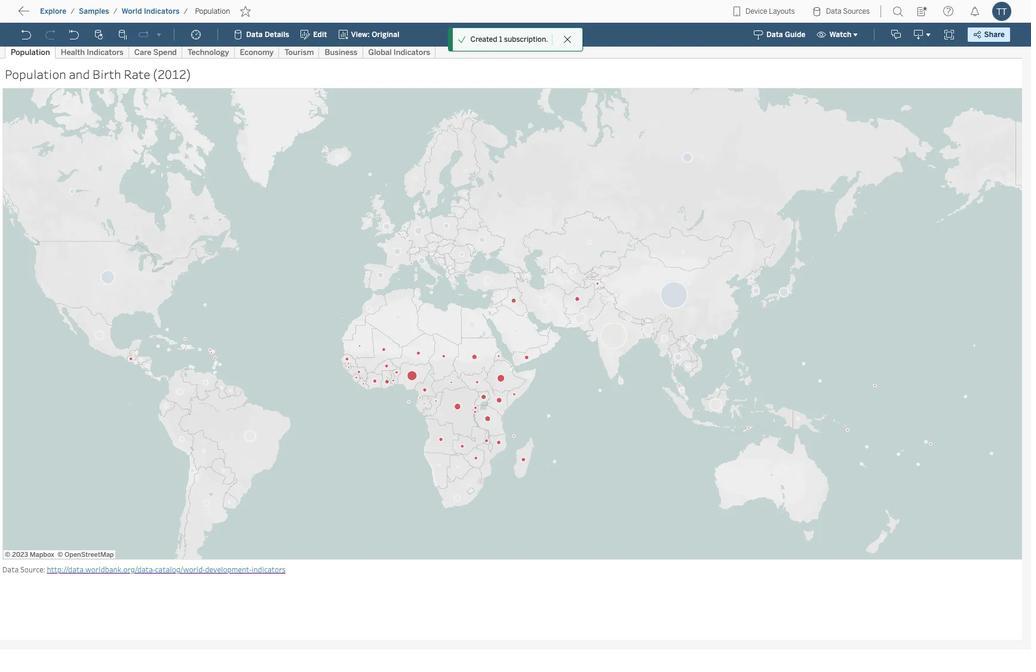 Task type: describe. For each thing, give the bounding box(es) containing it.
explore link
[[39, 7, 67, 16]]

samples link
[[78, 7, 110, 16]]

explore / samples / world indicators /
[[40, 7, 188, 16]]

world
[[122, 7, 142, 16]]

indicators
[[144, 7, 180, 16]]

world indicators link
[[121, 7, 180, 16]]

skip to content link
[[29, 6, 122, 23]]

to
[[54, 9, 63, 20]]

explore
[[40, 7, 66, 16]]

population element
[[192, 7, 234, 16]]

skip
[[31, 9, 51, 20]]



Task type: locate. For each thing, give the bounding box(es) containing it.
population
[[195, 7, 230, 16]]

skip to content
[[31, 9, 103, 20]]

2 / from the left
[[113, 7, 117, 16]]

/ right indicators
[[184, 7, 188, 16]]

1 horizontal spatial /
[[113, 7, 117, 16]]

/
[[71, 7, 75, 16], [113, 7, 117, 16], [184, 7, 188, 16]]

content
[[66, 9, 103, 20]]

/ left world
[[113, 7, 117, 16]]

1 / from the left
[[71, 7, 75, 16]]

0 horizontal spatial /
[[71, 7, 75, 16]]

3 / from the left
[[184, 7, 188, 16]]

samples
[[79, 7, 109, 16]]

2 horizontal spatial /
[[184, 7, 188, 16]]

/ right to
[[71, 7, 75, 16]]



Task type: vqa. For each thing, say whether or not it's contained in the screenshot.
the Customer ID
no



